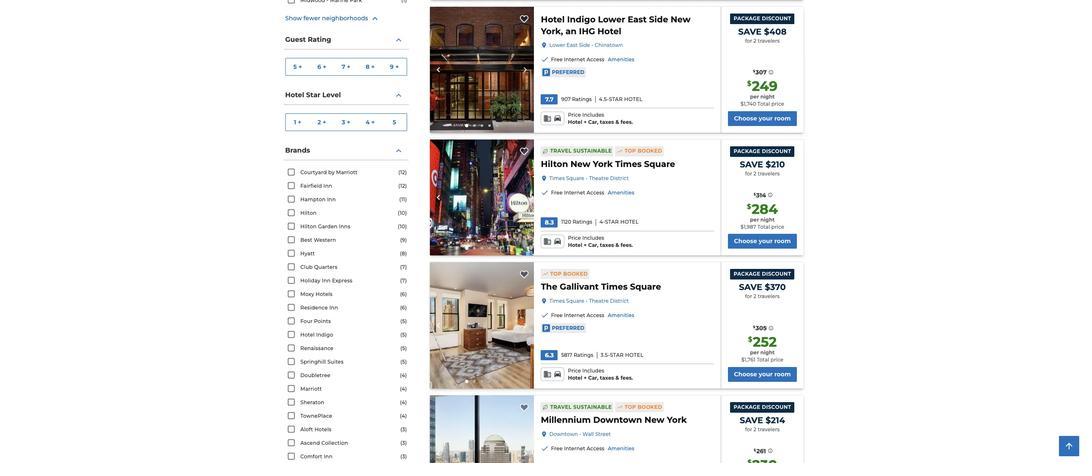 Task type: describe. For each thing, give the bounding box(es) containing it.
9 +
[[390, 63, 399, 70]]

5817
[[561, 352, 573, 358]]

internet for 284
[[564, 189, 585, 196]]

doubletree
[[301, 372, 331, 379]]

hotel inside dropdown button
[[285, 91, 304, 99]]

property building image for 249
[[430, 7, 534, 133]]

(10) for hilton garden inns
[[398, 223, 407, 230]]

garden
[[318, 223, 338, 230]]

night for 252
[[761, 350, 775, 356]]

1 vertical spatial east
[[567, 42, 578, 48]]

top for millennium downtown new york
[[625, 404, 636, 410]]

6 +
[[317, 63, 326, 70]]

ratings for 284
[[573, 219, 593, 225]]

4 for from the top
[[745, 426, 753, 433]]

1120
[[561, 219, 572, 225]]

$ for 249
[[748, 80, 752, 88]]

1 vertical spatial york
[[667, 415, 687, 425]]

hotel right 3.5-
[[625, 352, 644, 358]]

access for 284
[[587, 189, 605, 196]]

best western
[[301, 237, 336, 243]]

car, for 284
[[588, 242, 599, 248]]

save left $214
[[740, 415, 764, 425]]

star for 284
[[605, 219, 619, 225]]

springhill
[[301, 359, 326, 365]]

$1,740
[[741, 101, 757, 107]]

price includes hotel + car, taxes & fees. for 249
[[568, 112, 633, 125]]

booked for millennium downtown new york
[[638, 404, 663, 410]]

$370
[[765, 282, 786, 292]]

hilton for hilton garden inns
[[301, 223, 317, 230]]

$ for 284
[[747, 202, 752, 211]]

towneplace
[[301, 413, 332, 419]]

aloft
[[301, 426, 313, 433]]

2 for 252
[[754, 293, 757, 300]]

4 amenities from the top
[[608, 445, 635, 452]]

by
[[328, 169, 335, 176]]

2 inside 2 + button
[[318, 118, 321, 126]]

show fewer neighborhoods button
[[285, 14, 407, 24]]

save $214
[[740, 415, 785, 425]]

amenities for 249
[[608, 56, 635, 63]]

guest rating
[[285, 35, 331, 43]]

hotel down 1120 ratings
[[568, 242, 583, 248]]

taxes for 252
[[600, 375, 614, 381]]

price for 252
[[568, 368, 581, 374]]

fairfield
[[301, 183, 322, 189]]

room for 252
[[775, 370, 791, 378]]

price for 252
[[771, 357, 784, 363]]

package discount for 252
[[734, 271, 792, 277]]

fairfield inn
[[301, 183, 332, 189]]

for for 249
[[745, 38, 753, 44]]

go to image #2 image for 252
[[473, 380, 476, 383]]

7.7
[[545, 96, 554, 103]]

(9)
[[400, 237, 407, 243]]

(5) for points
[[401, 318, 407, 324]]

photo carousel region for 249
[[430, 7, 534, 133]]

& for 252
[[616, 375, 619, 381]]

image 1 of 5 image
[[430, 262, 534, 389]]

amenities for 284
[[608, 189, 635, 196]]

springhill suites
[[301, 359, 344, 365]]

2 for 249
[[754, 38, 757, 44]]

hilton new york times square
[[541, 159, 676, 169]]

252
[[753, 334, 777, 350]]

discount for 284
[[762, 148, 792, 154]]

1 vertical spatial downtown
[[550, 431, 578, 437]]

hilton garden inns
[[301, 223, 350, 230]]

+ down 5817 ratings
[[584, 375, 587, 381]]

4 internet from the top
[[564, 445, 585, 452]]

hotel right the 4.5-
[[624, 96, 643, 102]]

6
[[317, 63, 321, 70]]

9
[[390, 63, 394, 70]]

wall
[[583, 431, 594, 437]]

save for 252
[[739, 282, 763, 292]]

hotel indigo lower east side new york, an ihg hotel
[[541, 14, 691, 36]]

save $210
[[740, 159, 785, 169]]

5 for 5 +
[[293, 63, 297, 70]]

level
[[323, 91, 341, 99]]

1 vertical spatial marriott
[[301, 386, 322, 392]]

hilton for hilton new york times square
[[541, 159, 568, 169]]

4 for 2 travelers from the top
[[745, 426, 780, 433]]

for for 252
[[745, 293, 753, 300]]

5 button
[[382, 114, 407, 131]]

room for 249
[[775, 115, 791, 122]]

fees. for 249
[[621, 119, 633, 125]]

hampton inn
[[301, 196, 336, 203]]

ascend
[[301, 440, 320, 446]]

times square - theatre district for 252
[[550, 298, 629, 304]]

284
[[752, 201, 778, 217]]

free internet access amenities for 252
[[551, 312, 635, 319]]

ratings for 249
[[572, 96, 592, 102]]

booked for hilton new york times square
[[638, 148, 663, 154]]

3 (5) from the top
[[401, 345, 407, 351]]

sustainable for new
[[574, 148, 612, 154]]

7
[[342, 63, 345, 70]]

+ for 5 +
[[299, 63, 302, 70]]

residence inn
[[301, 305, 338, 311]]

theatre for 284
[[589, 175, 609, 181]]

4 photo carousel region from the top
[[430, 395, 534, 463]]

$210
[[766, 159, 785, 169]]

package discount for 249
[[734, 15, 792, 22]]

& for 284
[[616, 242, 619, 248]]

(7) for holiday inn express
[[400, 277, 407, 284]]

suites
[[328, 359, 344, 365]]

hotel down 907 ratings
[[568, 119, 583, 125]]

0 horizontal spatial lower
[[550, 42, 565, 48]]

hotel up york,
[[541, 14, 565, 25]]

4 discount from the top
[[762, 404, 792, 410]]

3.5-star hotel
[[601, 352, 644, 358]]

for 2 travelers for 284
[[745, 170, 780, 177]]

4 package discount from the top
[[734, 404, 792, 410]]

hotel star level button
[[284, 86, 409, 105]]

car, for 252
[[588, 375, 599, 381]]

price for 249
[[568, 112, 581, 118]]

package for 249
[[734, 15, 761, 22]]

+ for 6 +
[[323, 63, 326, 70]]

hotel star level
[[285, 91, 341, 99]]

hotel down the four
[[301, 332, 315, 338]]

ascend collection
[[301, 440, 348, 446]]

$ 314
[[754, 191, 766, 199]]

go to image #4 image for 284
[[489, 247, 491, 250]]

inn for residence
[[329, 305, 338, 311]]

$ 249 per night $1,740 total price
[[741, 78, 785, 107]]

8 + button
[[358, 58, 382, 75]]

1 vertical spatial top
[[550, 271, 562, 277]]

+ for 9 +
[[396, 63, 399, 70]]

(7) for club quarters
[[400, 264, 407, 270]]

go to image #2 image for 284
[[473, 247, 476, 250]]

western
[[314, 237, 336, 243]]

the
[[541, 282, 558, 292]]

907 ratings
[[561, 96, 592, 102]]

comfort
[[301, 453, 322, 460]]

- left wall on the right bottom of the page
[[580, 431, 581, 437]]

(4) for towneplace
[[400, 413, 407, 419]]

261
[[757, 447, 766, 455]]

3.5-
[[601, 352, 610, 358]]

0 vertical spatial downtown
[[594, 415, 642, 425]]

(11)
[[400, 196, 407, 203]]

guest
[[285, 35, 306, 43]]

save $370
[[739, 282, 786, 292]]

8 +
[[366, 63, 375, 70]]

305
[[756, 324, 767, 332]]

$ 307
[[753, 68, 767, 76]]

$ 252 per night $1,761 total price
[[742, 334, 784, 363]]

hilton new york times square element
[[541, 158, 676, 170]]

the gallivant times square
[[541, 282, 661, 292]]

1 + button
[[286, 114, 310, 131]]

millennium
[[541, 415, 591, 425]]

go to image #4 image for 252
[[489, 380, 491, 383]]

price for 284
[[568, 235, 581, 241]]

choose for 249
[[734, 115, 757, 122]]

hotel right "4-"
[[621, 219, 639, 225]]

your for 284
[[759, 237, 773, 245]]

fees. for 284
[[621, 242, 633, 248]]

moxy hotels
[[301, 291, 333, 297]]

travelers for 252
[[758, 293, 780, 300]]

1 vertical spatial booked
[[563, 271, 588, 277]]

price includes hotel + car, taxes & fees. for 252
[[568, 368, 633, 381]]

for 2 travelers for 249
[[745, 38, 780, 44]]

4.5-
[[599, 96, 609, 102]]

hotels for moxy hotels
[[316, 291, 333, 297]]

choose for 284
[[734, 237, 757, 245]]

8.3
[[545, 219, 554, 226]]

(5) for suites
[[401, 359, 407, 365]]

courtyard by marriott
[[301, 169, 358, 176]]

hampton
[[301, 196, 326, 203]]

chinatown
[[595, 42, 623, 48]]

(3) for collection
[[401, 440, 407, 446]]

fewer
[[304, 14, 320, 22]]

york,
[[541, 26, 563, 36]]

1 +
[[294, 118, 302, 126]]

per for 249
[[750, 94, 759, 100]]

millennium downtown new york
[[541, 415, 687, 425]]

go to image #2 image for 249
[[473, 124, 476, 127]]

5 + button
[[286, 58, 310, 75]]

2 down save $214
[[754, 426, 757, 433]]

4-star hotel
[[600, 219, 639, 225]]

save $408
[[739, 27, 787, 37]]

neighborhoods
[[322, 14, 368, 22]]

- down ihg
[[592, 42, 594, 48]]

inn for comfort
[[324, 453, 333, 460]]

property building image for 284
[[430, 139, 534, 256]]

lower inside 'hotel indigo lower east side new york, an ihg hotel'
[[598, 14, 626, 25]]

top for hilton new york times square
[[625, 148, 636, 154]]

comfort inn
[[301, 453, 333, 460]]



Task type: locate. For each thing, give the bounding box(es) containing it.
inn right hampton
[[327, 196, 336, 203]]

1 access from the top
[[587, 56, 605, 63]]

district for 284
[[610, 175, 629, 181]]

0 vertical spatial night
[[761, 94, 775, 100]]

theatre down the gallivant times square
[[589, 298, 609, 304]]

(4) for doubletree
[[400, 372, 407, 379]]

total inside $ 252 per night $1,761 total price
[[757, 357, 770, 363]]

go to image #5 image for 252
[[496, 380, 499, 383]]

car, down 5817 ratings
[[588, 375, 599, 381]]

1 horizontal spatial 5
[[393, 118, 396, 126]]

3 includes from the top
[[583, 368, 604, 374]]

2 for from the top
[[745, 170, 753, 177]]

night down 314
[[761, 216, 775, 223]]

3 price includes hotel + car, taxes & fees. from the top
[[568, 368, 633, 381]]

0 vertical spatial preferred
[[552, 69, 585, 75]]

0 horizontal spatial indigo
[[316, 332, 333, 338]]

times square - theatre district
[[550, 175, 629, 181], [550, 298, 629, 304]]

5 right 4 +
[[393, 118, 396, 126]]

1 night from the top
[[761, 94, 775, 100]]

1 travel from the top
[[550, 148, 572, 154]]

fees. down '3.5-star hotel'
[[621, 375, 633, 381]]

access for 249
[[587, 56, 605, 63]]

0 vertical spatial includes
[[583, 112, 604, 118]]

$ inside $ 314
[[754, 192, 756, 196]]

$
[[753, 69, 756, 73], [748, 80, 752, 88], [754, 192, 756, 196], [747, 202, 752, 211], [753, 325, 756, 329], [748, 336, 753, 344], [754, 448, 756, 452]]

new inside millennium downtown new york element
[[645, 415, 665, 425]]

$ inside $ 284 per night $1,987 total price
[[747, 202, 752, 211]]

1 vertical spatial per
[[750, 216, 759, 223]]

0 vertical spatial east
[[628, 14, 647, 25]]

3 package from the top
[[734, 271, 761, 277]]

internet
[[564, 56, 585, 63], [564, 189, 585, 196], [564, 312, 585, 319], [564, 445, 585, 452]]

2 package from the top
[[734, 148, 761, 154]]

preferred
[[552, 69, 585, 75], [552, 325, 585, 331]]

1 vertical spatial taxes
[[600, 242, 614, 248]]

guest rating button
[[284, 30, 409, 49]]

total inside $ 284 per night $1,987 total price
[[758, 224, 770, 230]]

price down 5817 ratings
[[568, 368, 581, 374]]

inn for holiday
[[322, 277, 331, 284]]

0 vertical spatial choose
[[734, 115, 757, 122]]

1 choose your room button from the top
[[728, 111, 797, 126]]

price includes hotel + car, taxes & fees.
[[568, 112, 633, 125], [568, 235, 633, 248], [568, 368, 633, 381]]

discount up the $370
[[762, 271, 792, 277]]

6 + button
[[310, 58, 334, 75]]

free up 8.3
[[551, 189, 563, 196]]

marriott up the sheraton
[[301, 386, 322, 392]]

2 go to image #2 image from the top
[[473, 247, 476, 250]]

for 2 travelers
[[745, 38, 780, 44], [745, 170, 780, 177], [745, 293, 780, 300], [745, 426, 780, 433]]

1 taxes from the top
[[600, 119, 614, 125]]

go to image #3 image
[[481, 124, 483, 127], [481, 247, 483, 250], [481, 380, 483, 383]]

0 vertical spatial top booked
[[625, 148, 663, 154]]

inn down ascend collection
[[324, 453, 333, 460]]

2 + button
[[310, 114, 334, 131]]

total right $1,987
[[758, 224, 770, 230]]

for 2 travelers down save $210
[[745, 170, 780, 177]]

night for 249
[[761, 94, 775, 100]]

choose your room for 284
[[734, 237, 791, 245]]

show fewer neighborhoods
[[285, 14, 368, 22]]

2 includes from the top
[[583, 235, 604, 241]]

1 price from the top
[[568, 112, 581, 118]]

price down 907 ratings
[[568, 112, 581, 118]]

hotel down 5817 ratings
[[568, 375, 583, 381]]

district down hilton new york times square element
[[610, 175, 629, 181]]

1 go to image #2 image from the top
[[473, 124, 476, 127]]

0 vertical spatial york
[[593, 159, 613, 169]]

2 package discount from the top
[[734, 148, 792, 154]]

choose
[[734, 115, 757, 122], [734, 237, 757, 245], [734, 370, 757, 378]]

go to image #3 image for 249
[[481, 124, 483, 127]]

price inside $ 252 per night $1,761 total price
[[771, 357, 784, 363]]

4
[[366, 118, 370, 126]]

1 your from the top
[[759, 115, 773, 122]]

1 vertical spatial night
[[761, 216, 775, 223]]

fees. for 252
[[621, 375, 633, 381]]

2 & from the top
[[616, 242, 619, 248]]

0 vertical spatial 5
[[293, 63, 297, 70]]

2 vertical spatial room
[[775, 370, 791, 378]]

includes
[[583, 112, 604, 118], [583, 235, 604, 241], [583, 368, 604, 374]]

2 vertical spatial car,
[[588, 375, 599, 381]]

1 (3) from the top
[[401, 426, 407, 433]]

free internet access amenities for 249
[[551, 56, 635, 63]]

1 (10) from the top
[[398, 210, 407, 216]]

club
[[301, 264, 313, 270]]

2 go to image #5 image from the top
[[496, 247, 499, 250]]

night inside $ 249 per night $1,740 total price
[[761, 94, 775, 100]]

package discount up "save $370"
[[734, 271, 792, 277]]

0 vertical spatial price includes hotel + car, taxes & fees.
[[568, 112, 633, 125]]

express
[[332, 277, 353, 284]]

price inside $ 249 per night $1,740 total price
[[772, 101, 785, 107]]

5 inside button
[[293, 63, 297, 70]]

travelers for 284
[[758, 170, 780, 177]]

3 discount from the top
[[762, 271, 792, 277]]

points
[[314, 318, 331, 324]]

for down save $408
[[745, 38, 753, 44]]

access down lower east side - chinatown
[[587, 56, 605, 63]]

3 +
[[342, 118, 351, 126]]

$ left 261
[[754, 448, 756, 452]]

choose your room button down $1,987
[[728, 234, 797, 249]]

the gallivant times square element
[[541, 281, 661, 293]]

4-
[[600, 219, 605, 225]]

3 go to image #4 image from the top
[[489, 380, 491, 383]]

internet down downtown - wall street
[[564, 445, 585, 452]]

for for 284
[[745, 170, 753, 177]]

3 per from the top
[[750, 350, 759, 356]]

free internet access amenities
[[551, 56, 635, 63], [551, 189, 635, 196], [551, 312, 635, 319], [551, 445, 635, 452]]

5 inside button
[[393, 118, 396, 126]]

+ inside button
[[347, 118, 351, 126]]

0 vertical spatial lower
[[598, 14, 626, 25]]

1 discount from the top
[[762, 15, 792, 22]]

1 vertical spatial go to image #3 image
[[481, 247, 483, 250]]

theatre down hilton new york times square element
[[589, 175, 609, 181]]

save for 284
[[740, 159, 764, 169]]

1 (6) from the top
[[400, 291, 407, 297]]

save left $210
[[740, 159, 764, 169]]

1 go to image #4 image from the top
[[489, 124, 491, 127]]

+ for 4 +
[[371, 118, 375, 126]]

(4) for marriott
[[400, 386, 407, 392]]

2 vertical spatial go to image #4 image
[[489, 380, 491, 383]]

per up $1,740
[[750, 94, 759, 100]]

1 travel sustainable from the top
[[550, 148, 612, 154]]

1 horizontal spatial york
[[667, 415, 687, 425]]

3 + button
[[334, 114, 358, 131]]

2 vertical spatial top booked
[[625, 404, 663, 410]]

side inside 'hotel indigo lower east side new york, an ihg hotel'
[[649, 14, 669, 25]]

photo carousel region for 284
[[430, 139, 534, 256]]

(10) for hilton
[[398, 210, 407, 216]]

+ right 1 at the top of page
[[298, 118, 302, 126]]

4 travelers from the top
[[758, 426, 780, 433]]

star for 252
[[610, 352, 624, 358]]

1 vertical spatial new
[[571, 159, 591, 169]]

0 horizontal spatial downtown
[[550, 431, 578, 437]]

new
[[671, 14, 691, 25], [571, 159, 591, 169], [645, 415, 665, 425]]

8
[[366, 63, 370, 70]]

choose your room down $1,740
[[734, 115, 791, 122]]

preferred up 907
[[552, 69, 585, 75]]

package discount up save $210
[[734, 148, 792, 154]]

room
[[775, 115, 791, 122], [775, 237, 791, 245], [775, 370, 791, 378]]

hotel indigo lower east side new york, an ihg hotel element
[[541, 14, 715, 37]]

1 package from the top
[[734, 15, 761, 22]]

taxes down 3.5-
[[600, 375, 614, 381]]

residence
[[301, 305, 328, 311]]

(10) down (11)
[[398, 210, 407, 216]]

1 vertical spatial go to image #5 image
[[496, 247, 499, 250]]

2 price includes hotel + car, taxes & fees. from the top
[[568, 235, 633, 248]]

2 property building image from the top
[[430, 139, 534, 256]]

1 vertical spatial indigo
[[316, 332, 333, 338]]

discount up $210
[[762, 148, 792, 154]]

access down the gallivant times square
[[587, 312, 605, 319]]

1 vertical spatial go to image #4 image
[[489, 247, 491, 250]]

0 vertical spatial room
[[775, 115, 791, 122]]

1 vertical spatial (6)
[[400, 305, 407, 311]]

1 go to image #1 image from the top
[[465, 124, 469, 127]]

star left level
[[306, 91, 321, 99]]

2 access from the top
[[587, 189, 605, 196]]

access down wall on the right bottom of the page
[[587, 445, 605, 452]]

indigo for hotel indigo
[[316, 332, 333, 338]]

inn up points
[[329, 305, 338, 311]]

price
[[568, 112, 581, 118], [568, 235, 581, 241], [568, 368, 581, 374]]

314
[[757, 191, 766, 199]]

top booked for hilton new york times square
[[625, 148, 663, 154]]

2 down "save $370"
[[754, 293, 757, 300]]

four points
[[301, 318, 331, 324]]

0 horizontal spatial east
[[567, 42, 578, 48]]

2 (6) from the top
[[400, 305, 407, 311]]

go to image #4 image for 249
[[489, 124, 491, 127]]

go to image #1 image for 249
[[465, 124, 469, 127]]

2 go to image #4 image from the top
[[489, 247, 491, 250]]

1 horizontal spatial lower
[[598, 14, 626, 25]]

save
[[739, 27, 762, 37], [740, 159, 764, 169], [739, 282, 763, 292], [740, 415, 764, 425]]

2 (12) from the top
[[398, 183, 407, 189]]

0 vertical spatial your
[[759, 115, 773, 122]]

package discount
[[734, 15, 792, 22], [734, 148, 792, 154], [734, 271, 792, 277], [734, 404, 792, 410]]

2 vertical spatial go to image #2 image
[[473, 380, 476, 383]]

$ for 314
[[754, 192, 756, 196]]

car,
[[588, 119, 599, 125], [588, 242, 599, 248], [588, 375, 599, 381]]

1 times square - theatre district from the top
[[550, 175, 629, 181]]

2 district from the top
[[610, 298, 629, 304]]

top up millennium downtown new york
[[625, 404, 636, 410]]

0 vertical spatial go to image #3 image
[[481, 124, 483, 127]]

(3) for hotels
[[401, 426, 407, 433]]

2 go to image #3 image from the top
[[481, 247, 483, 250]]

2 +
[[318, 118, 326, 126]]

2 vertical spatial go to image #5 image
[[496, 380, 499, 383]]

2 choose your room button from the top
[[728, 234, 797, 249]]

3 internet from the top
[[564, 312, 585, 319]]

7 +
[[342, 63, 351, 70]]

2 vertical spatial choose
[[734, 370, 757, 378]]

best
[[301, 237, 312, 243]]

top booked up millennium downtown new york
[[625, 404, 663, 410]]

choose your room
[[734, 115, 791, 122], [734, 237, 791, 245], [734, 370, 791, 378]]

+ down 907 ratings
[[584, 119, 587, 125]]

amenities down 'the gallivant times square' element
[[608, 312, 635, 319]]

free internet access amenities down lower east side - chinatown
[[551, 56, 635, 63]]

free down the the at bottom
[[551, 312, 563, 319]]

+ left the 3
[[323, 118, 326, 126]]

$ left "252"
[[748, 336, 753, 344]]

2 (7) from the top
[[400, 277, 407, 284]]

0 vertical spatial property building image
[[430, 7, 534, 133]]

save for 249
[[739, 27, 762, 37]]

2 travel sustainable from the top
[[550, 404, 612, 410]]

gallivant
[[560, 282, 599, 292]]

2 (5) from the top
[[401, 332, 407, 338]]

theatre for 252
[[589, 298, 609, 304]]

0 vertical spatial marriott
[[336, 169, 358, 176]]

1 horizontal spatial indigo
[[567, 14, 596, 25]]

free internet access amenities for 284
[[551, 189, 635, 196]]

(3)
[[401, 426, 407, 433], [401, 440, 407, 446], [401, 453, 407, 460]]

2 vertical spatial includes
[[583, 368, 604, 374]]

5 +
[[293, 63, 302, 70]]

2 amenities from the top
[[608, 189, 635, 196]]

hotel up chinatown in the right of the page
[[598, 26, 622, 36]]

+ right the 3
[[347, 118, 351, 126]]

0 horizontal spatial side
[[579, 42, 590, 48]]

(3) for inn
[[401, 453, 407, 460]]

$ left 314
[[754, 192, 756, 196]]

hotel indigo
[[301, 332, 333, 338]]

1 district from the top
[[610, 175, 629, 181]]

choose your room button for 249
[[728, 111, 797, 126]]

(6) for inn
[[400, 305, 407, 311]]

3 go to image #1 image from the top
[[465, 380, 469, 383]]

2 preferred from the top
[[552, 325, 585, 331]]

$ left "284" at top
[[747, 202, 752, 211]]

0 vertical spatial indigo
[[567, 14, 596, 25]]

booked
[[638, 148, 663, 154], [563, 271, 588, 277], [638, 404, 663, 410]]

1 vertical spatial (10)
[[398, 223, 407, 230]]

$214
[[766, 415, 785, 425]]

per inside $ 252 per night $1,761 total price
[[750, 350, 759, 356]]

1 internet from the top
[[564, 56, 585, 63]]

night for 284
[[761, 216, 775, 223]]

price down "284" at top
[[772, 224, 785, 230]]

total inside $ 249 per night $1,740 total price
[[758, 101, 770, 107]]

- down hilton new york times square element
[[586, 175, 588, 181]]

1 vertical spatial theatre
[[589, 298, 609, 304]]

5 left 6
[[293, 63, 297, 70]]

3 go to image #5 image from the top
[[496, 380, 499, 383]]

inn down courtyard by marriott
[[324, 183, 332, 189]]

0 vertical spatial (10)
[[398, 210, 407, 216]]

brands button
[[284, 141, 409, 160]]

6.3
[[545, 352, 554, 359]]

night inside $ 252 per night $1,761 total price
[[761, 350, 775, 356]]

package for 252
[[734, 271, 761, 277]]

+ down 1120 ratings
[[584, 242, 587, 248]]

& for 249
[[616, 119, 619, 125]]

3 for 2 travelers from the top
[[745, 293, 780, 300]]

discount up $214
[[762, 404, 792, 410]]

3 travelers from the top
[[758, 293, 780, 300]]

0 vertical spatial (12)
[[398, 169, 407, 176]]

price for 284
[[772, 224, 785, 230]]

ratings right 5817 on the right
[[574, 352, 594, 358]]

0 vertical spatial total
[[758, 101, 770, 107]]

2 vertical spatial per
[[750, 350, 759, 356]]

indigo
[[567, 14, 596, 25], [316, 332, 333, 338]]

preferred for 249
[[552, 69, 585, 75]]

1 vertical spatial top booked
[[550, 271, 588, 277]]

room for 284
[[775, 237, 791, 245]]

3 access from the top
[[587, 312, 605, 319]]

property building image
[[430, 7, 534, 133], [430, 139, 534, 256]]

per up $1,987
[[750, 216, 759, 223]]

+ right 4
[[371, 118, 375, 126]]

2 for 2 travelers from the top
[[745, 170, 780, 177]]

2 price from the top
[[568, 235, 581, 241]]

1 vertical spatial (12)
[[398, 183, 407, 189]]

ratings right 1120
[[573, 219, 593, 225]]

your down $ 252 per night $1,761 total price
[[759, 370, 773, 378]]

2 down save $210
[[754, 170, 757, 177]]

star
[[306, 91, 321, 99], [609, 96, 623, 102], [605, 219, 619, 225], [610, 352, 624, 358]]

go to image #1 image
[[465, 124, 469, 127], [465, 247, 469, 250], [465, 380, 469, 383]]

fees. down the '4-star hotel'
[[621, 242, 633, 248]]

1 vertical spatial choose
[[734, 237, 757, 245]]

3 car, from the top
[[588, 375, 599, 381]]

includes for 252
[[583, 368, 604, 374]]

& down 4.5-star hotel
[[616, 119, 619, 125]]

0 vertical spatial car,
[[588, 119, 599, 125]]

new inside hilton new york times square element
[[571, 159, 591, 169]]

top booked up the gallivant
[[550, 271, 588, 277]]

1 vertical spatial travel sustainable
[[550, 404, 612, 410]]

night down 307
[[761, 94, 775, 100]]

3 your from the top
[[759, 370, 773, 378]]

$ inside $ 252 per night $1,761 total price
[[748, 336, 753, 344]]

night down 305
[[761, 350, 775, 356]]

choose your room button down $1,740
[[728, 111, 797, 126]]

go to image #2 image
[[473, 124, 476, 127], [473, 247, 476, 250], [473, 380, 476, 383]]

millennium downtown new york element
[[541, 414, 687, 426]]

car, for 249
[[588, 119, 599, 125]]

1 vertical spatial total
[[758, 224, 770, 230]]

discount for 252
[[762, 271, 792, 277]]

5
[[293, 63, 297, 70], [393, 118, 396, 126]]

access for 252
[[587, 312, 605, 319]]

indigo up ihg
[[567, 14, 596, 25]]

0 vertical spatial go to image #1 image
[[465, 124, 469, 127]]

2 vertical spatial go to image #3 image
[[481, 380, 483, 383]]

taxes
[[600, 119, 614, 125], [600, 242, 614, 248], [600, 375, 614, 381]]

photo carousel region
[[430, 7, 534, 133], [430, 139, 534, 256], [430, 262, 534, 389], [430, 395, 534, 463]]

3 price from the top
[[568, 368, 581, 374]]

7 + button
[[334, 58, 358, 75]]

amenities for 252
[[608, 312, 635, 319]]

4 free internet access amenities from the top
[[551, 445, 635, 452]]

1 preferred from the top
[[552, 69, 585, 75]]

0 vertical spatial times square - theatre district
[[550, 175, 629, 181]]

2 times square - theatre district from the top
[[550, 298, 629, 304]]

1 (7) from the top
[[400, 264, 407, 270]]

1 photo carousel region from the top
[[430, 7, 534, 133]]

0 vertical spatial taxes
[[600, 119, 614, 125]]

2 photo carousel region from the top
[[430, 139, 534, 256]]

$ inside $ 249 per night $1,740 total price
[[748, 80, 752, 88]]

$1,761
[[742, 357, 756, 363]]

star inside dropdown button
[[306, 91, 321, 99]]

theatre
[[589, 175, 609, 181], [589, 298, 609, 304]]

indigo down points
[[316, 332, 333, 338]]

3 & from the top
[[616, 375, 619, 381]]

0 vertical spatial ratings
[[572, 96, 592, 102]]

- down the gallivant
[[586, 298, 588, 304]]

1 free internet access amenities from the top
[[551, 56, 635, 63]]

2 choose from the top
[[734, 237, 757, 245]]

$ for 252
[[748, 336, 753, 344]]

travelers
[[758, 38, 780, 44], [758, 170, 780, 177], [758, 293, 780, 300], [758, 426, 780, 433]]

go to image #3 image for 284
[[481, 247, 483, 250]]

3 amenities from the top
[[608, 312, 635, 319]]

travelers down save $214
[[758, 426, 780, 433]]

per inside $ 249 per night $1,740 total price
[[750, 94, 759, 100]]

price down "252"
[[771, 357, 784, 363]]

courtyard
[[301, 169, 327, 176]]

1 vertical spatial go to image #1 image
[[465, 247, 469, 250]]

2 vertical spatial choose your room
[[734, 370, 791, 378]]

room down $ 284 per night $1,987 total price
[[775, 237, 791, 245]]

discount for 249
[[762, 15, 792, 22]]

go to image #5 image
[[496, 124, 499, 127], [496, 247, 499, 250], [496, 380, 499, 383]]

aloft hotels
[[301, 426, 332, 433]]

indigo inside 'hotel indigo lower east side new york, an ihg hotel'
[[567, 14, 596, 25]]

times square - theatre district for 284
[[550, 175, 629, 181]]

sheraton
[[301, 399, 324, 406]]

0 horizontal spatial york
[[593, 159, 613, 169]]

307
[[756, 68, 767, 76]]

includes for 249
[[583, 112, 604, 118]]

east inside 'hotel indigo lower east side new york, an ihg hotel'
[[628, 14, 647, 25]]

amenities down chinatown in the right of the page
[[608, 56, 635, 63]]

includes down 3.5-
[[583, 368, 604, 374]]

travel sustainable for downtown
[[550, 404, 612, 410]]

1 (5) from the top
[[401, 318, 407, 324]]

4 (4) from the top
[[400, 413, 407, 419]]

your for 252
[[759, 370, 773, 378]]

four
[[301, 318, 313, 324]]

1 vertical spatial fees.
[[621, 242, 633, 248]]

0 vertical spatial choose your room button
[[728, 111, 797, 126]]

1 choose from the top
[[734, 115, 757, 122]]

travel sustainable up hilton new york times square element
[[550, 148, 612, 154]]

internet for 252
[[564, 312, 585, 319]]

lower east side - chinatown
[[550, 42, 623, 48]]

2 your from the top
[[759, 237, 773, 245]]

2 for 284
[[754, 170, 757, 177]]

package
[[734, 15, 761, 22], [734, 148, 761, 154], [734, 271, 761, 277], [734, 404, 761, 410]]

249
[[752, 78, 778, 94]]

1 vertical spatial price
[[568, 235, 581, 241]]

3 photo carousel region from the top
[[430, 262, 534, 389]]

package discount for 284
[[734, 148, 792, 154]]

choose your room button
[[728, 111, 797, 126], [728, 234, 797, 249], [728, 367, 797, 382]]

1 car, from the top
[[588, 119, 599, 125]]

downtown
[[594, 415, 642, 425], [550, 431, 578, 437]]

3 for from the top
[[745, 293, 753, 300]]

sea view image
[[430, 395, 534, 463]]

downtown down millennium
[[550, 431, 578, 437]]

2 vertical spatial top
[[625, 404, 636, 410]]

choose your room for 249
[[734, 115, 791, 122]]

3 free internet access amenities from the top
[[551, 312, 635, 319]]

3 taxes from the top
[[600, 375, 614, 381]]

inn down quarters
[[322, 277, 331, 284]]

4 + button
[[358, 114, 382, 131]]

1 fees. from the top
[[621, 119, 633, 125]]

for down save $214
[[745, 426, 753, 433]]

free down downtown - wall street
[[551, 445, 563, 452]]

per for 252
[[750, 350, 759, 356]]

2 internet from the top
[[564, 189, 585, 196]]

0 vertical spatial side
[[649, 14, 669, 25]]

0 horizontal spatial 5
[[293, 63, 297, 70]]

2 vertical spatial ratings
[[574, 352, 594, 358]]

travelers down save $210
[[758, 170, 780, 177]]

1 horizontal spatial downtown
[[594, 415, 642, 425]]

2 vertical spatial price
[[568, 368, 581, 374]]

(8)
[[400, 250, 407, 257]]

ratings for 252
[[574, 352, 594, 358]]

package for 284
[[734, 148, 761, 154]]

0 vertical spatial hotels
[[316, 291, 333, 297]]

& down '3.5-star hotel'
[[616, 375, 619, 381]]

an
[[566, 26, 577, 36]]

internet for 249
[[564, 56, 585, 63]]

+ for 1 +
[[298, 118, 302, 126]]

(5)
[[401, 318, 407, 324], [401, 332, 407, 338], [401, 345, 407, 351], [401, 359, 407, 365]]

1 vertical spatial (7)
[[400, 277, 407, 284]]

2 vertical spatial taxes
[[600, 375, 614, 381]]

total for 284
[[758, 224, 770, 230]]

inn for hampton
[[327, 196, 336, 203]]

free for 249
[[551, 56, 563, 63]]

hotel up 1 at the top of page
[[285, 91, 304, 99]]

inn
[[324, 183, 332, 189], [327, 196, 336, 203], [322, 277, 331, 284], [329, 305, 338, 311], [324, 453, 333, 460]]

$ inside $ 261
[[754, 448, 756, 452]]

photo carousel region for 252
[[430, 262, 534, 389]]

1
[[294, 118, 296, 126]]

hyatt
[[301, 250, 315, 257]]

4 free from the top
[[551, 445, 563, 452]]

$ 284 per night $1,987 total price
[[741, 201, 785, 230]]

new inside 'hotel indigo lower east side new york, an ihg hotel'
[[671, 14, 691, 25]]

free internet access amenities down wall on the right bottom of the page
[[551, 445, 635, 452]]

2 vertical spatial price
[[771, 357, 784, 363]]

2 fees. from the top
[[621, 242, 633, 248]]

1 per from the top
[[750, 94, 759, 100]]

star for 249
[[609, 96, 623, 102]]

holiday inn express
[[301, 277, 353, 284]]

go to image #4 image
[[489, 124, 491, 127], [489, 247, 491, 250], [489, 380, 491, 383]]

$ left 249
[[748, 80, 752, 88]]

night inside $ 284 per night $1,987 total price
[[761, 216, 775, 223]]

(10) up (9)
[[398, 223, 407, 230]]

1 vertical spatial (3)
[[401, 440, 407, 446]]

1 horizontal spatial east
[[628, 14, 647, 25]]

for 2 travelers for 252
[[745, 293, 780, 300]]

1 vertical spatial hilton
[[301, 210, 317, 216]]

0 vertical spatial travel
[[550, 148, 572, 154]]

2 (3) from the top
[[401, 440, 407, 446]]

total for 249
[[758, 101, 770, 107]]

$ for 305
[[753, 325, 756, 329]]

price inside $ 284 per night $1,987 total price
[[772, 224, 785, 230]]

2 travelers from the top
[[758, 170, 780, 177]]

moxy
[[301, 291, 314, 297]]

internet down the gallivant
[[564, 312, 585, 319]]

choose for 252
[[734, 370, 757, 378]]

0 vertical spatial go to image #2 image
[[473, 124, 476, 127]]

choose your room button for 284
[[728, 234, 797, 249]]

hilton for hilton
[[301, 210, 317, 216]]

go to image #1 image for 284
[[465, 247, 469, 250]]

2 per from the top
[[750, 216, 759, 223]]

show
[[285, 14, 302, 22]]

1 includes from the top
[[583, 112, 604, 118]]

2 vertical spatial night
[[761, 350, 775, 356]]

1 vertical spatial price
[[772, 224, 785, 230]]

club quarters
[[301, 264, 338, 270]]

for 2 travelers down "save $370"
[[745, 293, 780, 300]]

0 vertical spatial travel sustainable
[[550, 148, 612, 154]]

free internet access amenities up "4-"
[[551, 189, 635, 196]]

hotels
[[316, 291, 333, 297], [315, 426, 332, 433]]

travelers down "save $370"
[[758, 293, 780, 300]]

travel for hilton
[[550, 148, 572, 154]]

per inside $ 284 per night $1,987 total price
[[750, 216, 759, 223]]

3 (4) from the top
[[400, 399, 407, 406]]

4 access from the top
[[587, 445, 605, 452]]

choose down $1,740
[[734, 115, 757, 122]]

hotels up ascend collection
[[315, 426, 332, 433]]

2 vertical spatial choose your room button
[[728, 367, 797, 382]]

$ inside $ 305
[[753, 325, 756, 329]]

2 room from the top
[[775, 237, 791, 245]]

sustainable for downtown
[[574, 404, 612, 410]]

1 price includes hotel + car, taxes & fees. from the top
[[568, 112, 633, 125]]

1 for from the top
[[745, 38, 753, 44]]

& down the '4-star hotel'
[[616, 242, 619, 248]]

price includes hotel + car, taxes & fees. for 284
[[568, 235, 633, 248]]

1 horizontal spatial marriott
[[336, 169, 358, 176]]

2 vertical spatial price includes hotel + car, taxes & fees.
[[568, 368, 633, 381]]

+ for 7 +
[[347, 63, 351, 70]]

choose your room button down $1,761
[[728, 367, 797, 382]]

0 vertical spatial theatre
[[589, 175, 609, 181]]

1 vertical spatial side
[[579, 42, 590, 48]]

per
[[750, 94, 759, 100], [750, 216, 759, 223], [750, 350, 759, 356]]

$ inside $ 307
[[753, 69, 756, 73]]

0 vertical spatial price
[[568, 112, 581, 118]]

+ for 3 +
[[347, 118, 351, 126]]

(12) for fairfield inn
[[398, 183, 407, 189]]

0 vertical spatial booked
[[638, 148, 663, 154]]

ratings
[[572, 96, 592, 102], [573, 219, 593, 225], [574, 352, 594, 358]]

quarters
[[314, 264, 338, 270]]

district for 252
[[610, 298, 629, 304]]

1 & from the top
[[616, 119, 619, 125]]

(12) for courtyard by marriott
[[398, 169, 407, 176]]

4 package from the top
[[734, 404, 761, 410]]

3 go to image #3 image from the top
[[481, 380, 483, 383]]

2 horizontal spatial new
[[671, 14, 691, 25]]

inn for fairfield
[[324, 183, 332, 189]]

district down 'the gallivant times square' element
[[610, 298, 629, 304]]

3 choose from the top
[[734, 370, 757, 378]]

2 vertical spatial your
[[759, 370, 773, 378]]

2 vertical spatial hilton
[[301, 223, 317, 230]]

2 vertical spatial &
[[616, 375, 619, 381]]

2 vertical spatial (3)
[[401, 453, 407, 460]]

1 vertical spatial 5
[[393, 118, 396, 126]]



Task type: vqa. For each thing, say whether or not it's contained in the screenshot.


